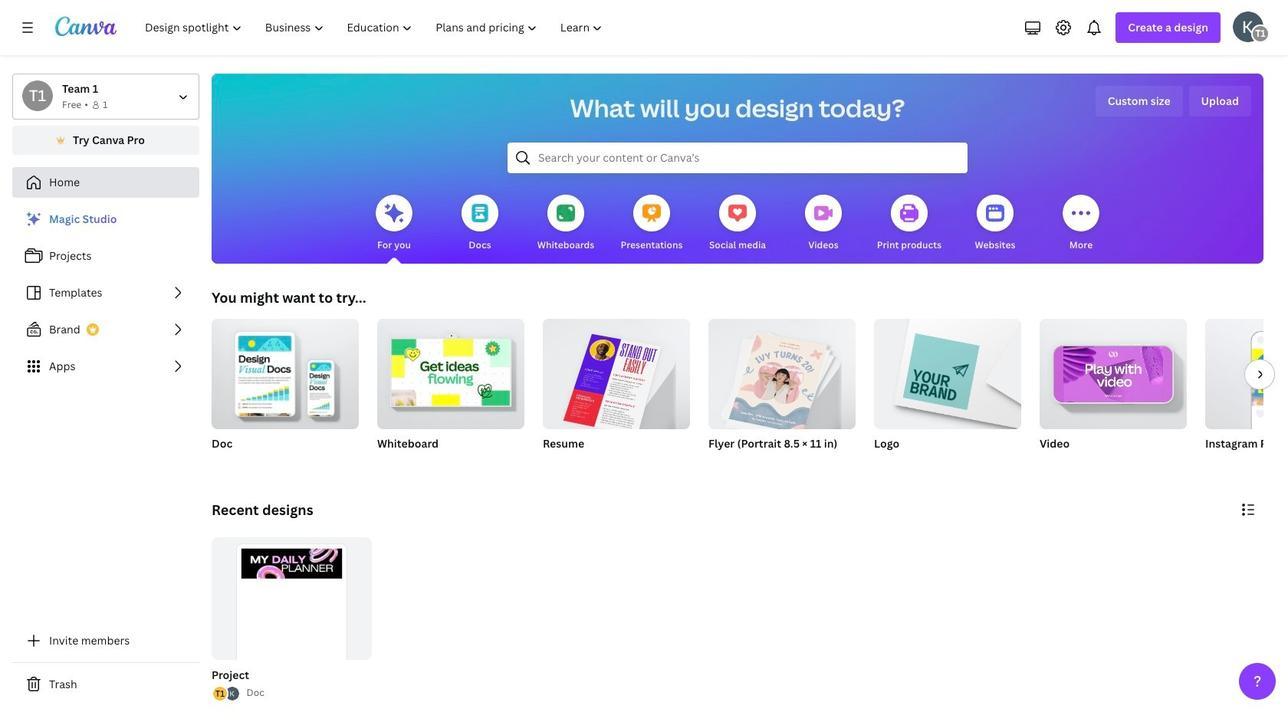 Task type: describe. For each thing, give the bounding box(es) containing it.
0 vertical spatial team 1 element
[[1252, 25, 1271, 43]]

1 vertical spatial list
[[212, 686, 241, 703]]

0 vertical spatial list
[[12, 204, 199, 382]]

Search search field
[[539, 143, 938, 173]]

team 1 element inside the switch to another team button
[[22, 81, 53, 111]]

team 1 image inside the switch to another team button
[[22, 81, 53, 111]]



Task type: vqa. For each thing, say whether or not it's contained in the screenshot.
Try
no



Task type: locate. For each thing, give the bounding box(es) containing it.
1 horizontal spatial team 1 image
[[1252, 25, 1271, 43]]

group
[[212, 313, 359, 471], [212, 313, 359, 430], [377, 313, 525, 471], [377, 313, 525, 430], [543, 313, 691, 471], [543, 313, 691, 436], [709, 313, 856, 471], [709, 313, 856, 435], [875, 319, 1022, 471], [875, 319, 1022, 430], [1040, 319, 1188, 471], [1206, 319, 1289, 471], [209, 538, 372, 703], [212, 538, 372, 701]]

Switch to another team button
[[12, 74, 199, 120]]

1 horizontal spatial list
[[212, 686, 241, 703]]

kendall parks image
[[1234, 12, 1264, 42]]

0 horizontal spatial list
[[12, 204, 199, 382]]

team 1 image
[[1252, 25, 1271, 43], [22, 81, 53, 111]]

top level navigation element
[[135, 12, 616, 43]]

0 horizontal spatial team 1 element
[[22, 81, 53, 111]]

0 horizontal spatial team 1 image
[[22, 81, 53, 111]]

1 vertical spatial team 1 element
[[22, 81, 53, 111]]

1 vertical spatial team 1 image
[[22, 81, 53, 111]]

0 vertical spatial team 1 image
[[1252, 25, 1271, 43]]

list
[[12, 204, 199, 382], [212, 686, 241, 703]]

1 horizontal spatial team 1 element
[[1252, 25, 1271, 43]]

None search field
[[508, 143, 968, 173]]

team 1 element
[[1252, 25, 1271, 43], [22, 81, 53, 111]]



